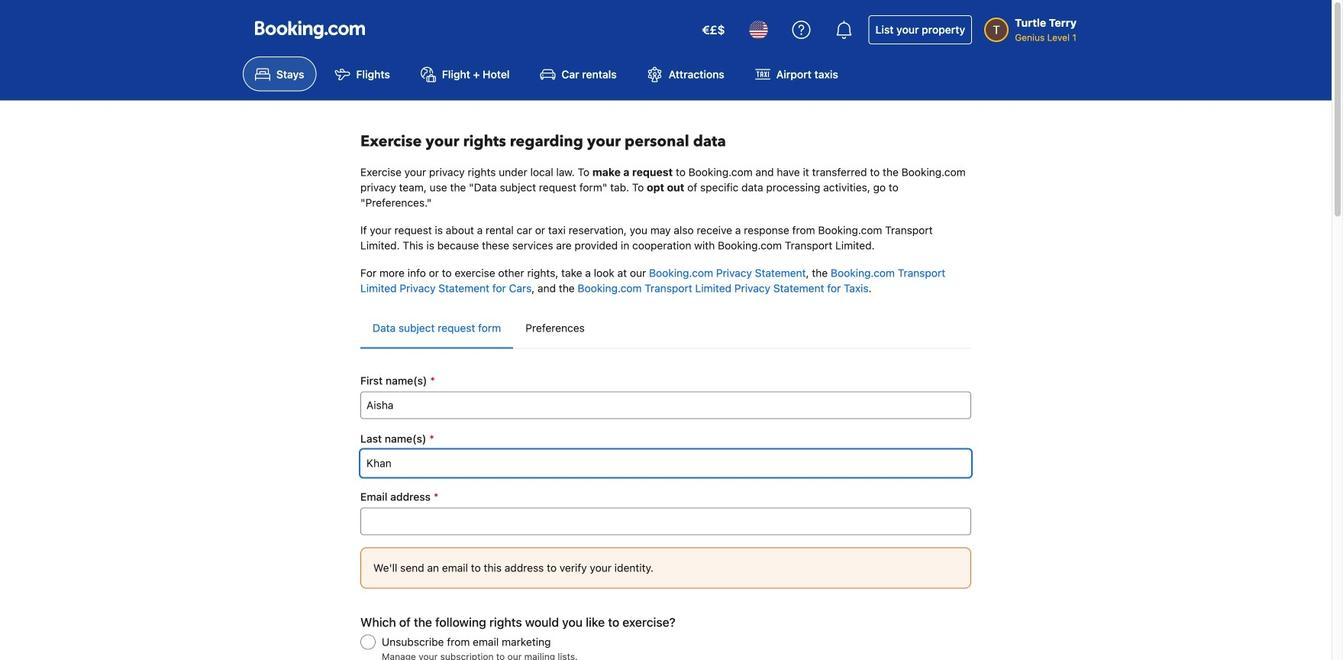 Task type: vqa. For each thing, say whether or not it's contained in the screenshot.
Non-smoking rooms at the bottom left of page
no



Task type: describe. For each thing, give the bounding box(es) containing it.
booking.com online hotel reservations image
[[255, 21, 365, 39]]



Task type: locate. For each thing, give the bounding box(es) containing it.
tab list
[[361, 308, 972, 349]]

None email field
[[361, 508, 972, 535]]

None field
[[361, 391, 972, 419], [361, 449, 972, 477], [361, 391, 972, 419], [361, 449, 972, 477]]



